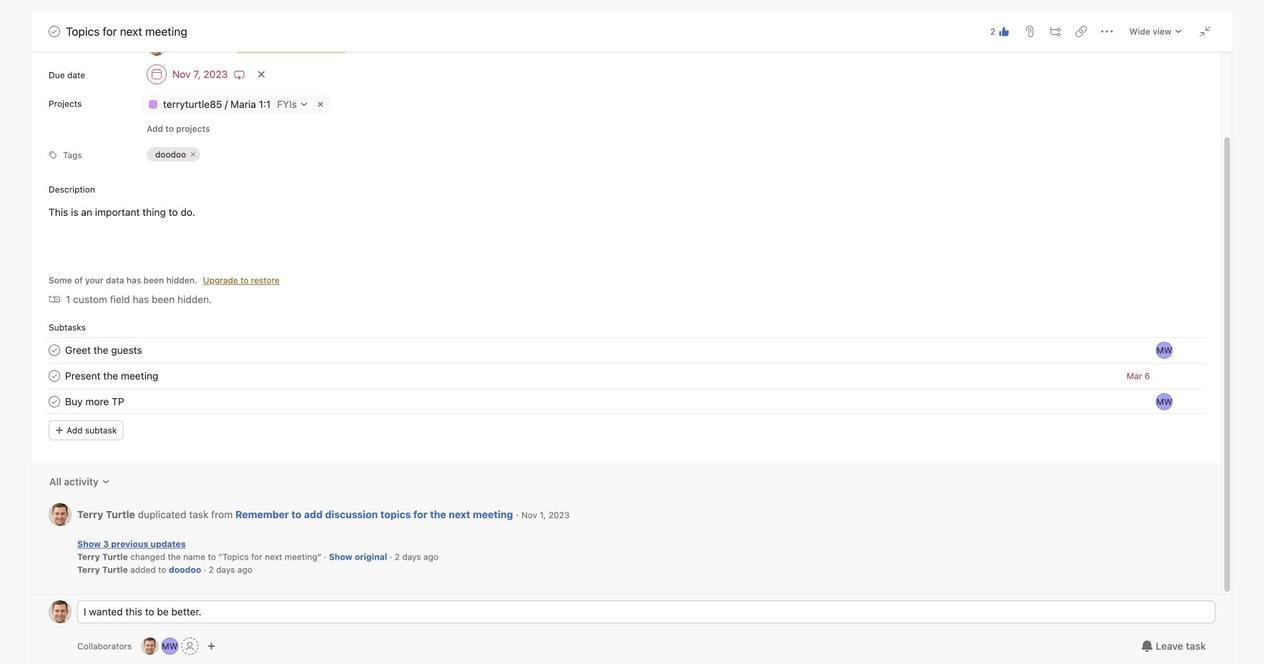 Task type: locate. For each thing, give the bounding box(es) containing it.
3 mark complete image from the top
[[46, 394, 63, 411]]

toggle assignee popover image
[[1157, 342, 1174, 359], [1157, 394, 1174, 411]]

add or remove collaborators image right add or remove collaborators image
[[207, 643, 216, 651]]

2 likes. you liked this task image
[[999, 26, 1011, 37]]

all activity image
[[102, 478, 110, 487]]

1 vertical spatial task name text field
[[65, 394, 124, 410]]

clear due date image
[[257, 70, 266, 79]]

2 mark complete checkbox from the top
[[46, 342, 63, 359]]

task name text field up task name text field
[[65, 343, 142, 359]]

collapse task pane image
[[1200, 26, 1212, 37]]

3 mark complete checkbox from the top
[[46, 368, 63, 385]]

mark complete image
[[46, 23, 63, 40], [46, 342, 63, 359], [46, 394, 63, 411]]

0 horizontal spatial add or remove collaborators image
[[141, 638, 158, 656]]

main content inside topics for next meeting dialog
[[32, 0, 1222, 595]]

remove image
[[315, 99, 327, 110], [189, 150, 198, 159]]

Task Name text field
[[65, 343, 142, 359], [65, 394, 124, 410]]

1 vertical spatial mark complete checkbox
[[46, 342, 63, 359]]

toggle assignee popover image for third list item from the bottom of the topics for next meeting dialog
[[1157, 342, 1174, 359]]

2 vertical spatial mark complete image
[[46, 394, 63, 411]]

add or remove collaborators image
[[141, 638, 158, 656], [207, 643, 216, 651]]

task name text field for mark complete option
[[65, 394, 124, 410]]

task name text field for mark complete checkbox associated with third list item from the bottom of the topics for next meeting dialog
[[65, 343, 142, 359]]

main content
[[32, 0, 1222, 595]]

2 vertical spatial mark complete checkbox
[[46, 368, 63, 385]]

0 vertical spatial mark complete image
[[46, 23, 63, 40]]

2 list item from the top
[[32, 364, 1222, 389]]

2 task name text field from the top
[[65, 394, 124, 410]]

0 vertical spatial task name text field
[[65, 343, 142, 359]]

1 vertical spatial mark complete image
[[46, 342, 63, 359]]

1 horizontal spatial remove image
[[315, 99, 327, 110]]

Mark complete checkbox
[[46, 23, 63, 40], [46, 342, 63, 359], [46, 368, 63, 385]]

1 vertical spatial remove image
[[189, 150, 198, 159]]

1 task name text field from the top
[[65, 343, 142, 359]]

copy task link image
[[1076, 26, 1088, 37]]

0 vertical spatial toggle assignee popover image
[[1157, 342, 1174, 359]]

task name text field down task name text field
[[65, 394, 124, 410]]

1 vertical spatial toggle assignee popover image
[[1157, 394, 1174, 411]]

1 mark complete image from the top
[[46, 23, 63, 40]]

1 list item from the top
[[32, 338, 1222, 364]]

0 vertical spatial mark complete checkbox
[[46, 23, 63, 40]]

add or remove collaborators image left add or remove collaborators image
[[141, 638, 158, 656]]

toggle assignee popover image for 1st list item from the bottom of the topics for next meeting dialog
[[1157, 394, 1174, 411]]

0 vertical spatial remove image
[[315, 99, 327, 110]]

list item
[[32, 338, 1222, 364], [32, 364, 1222, 389], [32, 389, 1222, 415]]

2 toggle assignee popover image from the top
[[1157, 394, 1174, 411]]

1 toggle assignee popover image from the top
[[1157, 342, 1174, 359]]

add or remove collaborators image
[[161, 638, 178, 656]]



Task type: vqa. For each thing, say whether or not it's contained in the screenshot.
Toggle Assignee Popover icon associated with third list item
yes



Task type: describe. For each thing, give the bounding box(es) containing it.
2 mark complete image from the top
[[46, 342, 63, 359]]

open user profile image
[[49, 601, 72, 624]]

mark complete checkbox for third list item from the bottom of the topics for next meeting dialog
[[46, 342, 63, 359]]

Mark complete checkbox
[[46, 394, 63, 411]]

0 horizontal spatial remove image
[[189, 150, 198, 159]]

1 mark complete checkbox from the top
[[46, 23, 63, 40]]

attachments: add a file to this task, topics for next meeting image
[[1025, 26, 1036, 37]]

3 list item from the top
[[32, 389, 1222, 415]]

1 horizontal spatial add or remove collaborators image
[[207, 643, 216, 651]]

open user profile image
[[49, 504, 72, 527]]

Task Name text field
[[65, 369, 159, 384]]

more actions for this task image
[[1102, 26, 1114, 37]]

mark complete image
[[46, 368, 63, 385]]

topics for next meeting dialog
[[32, 0, 1233, 665]]

mark complete checkbox for 2nd list item from the bottom of the topics for next meeting dialog
[[46, 368, 63, 385]]

add subtask image
[[1051, 26, 1062, 37]]



